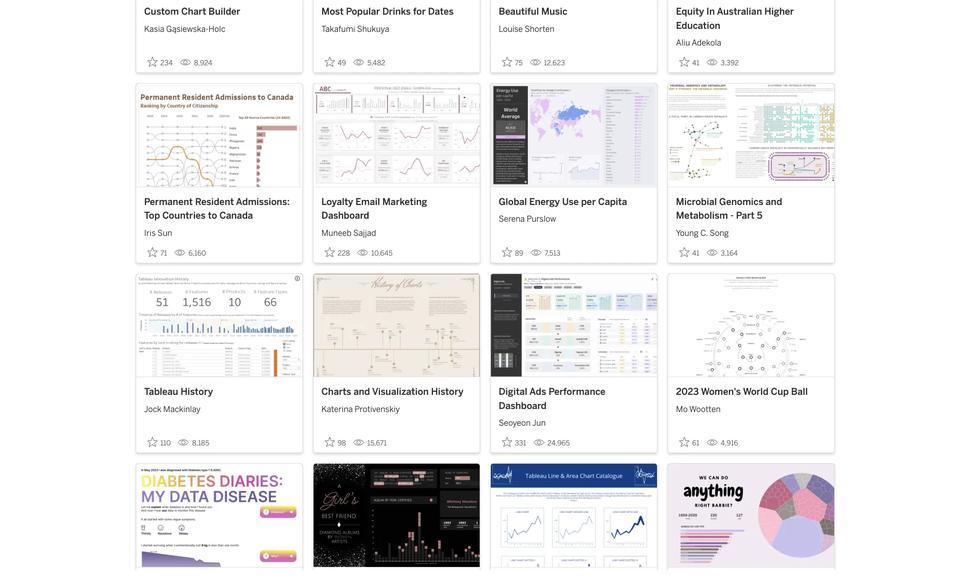 Task type: describe. For each thing, give the bounding box(es) containing it.
women's
[[701, 387, 741, 398]]

7,513 views element
[[527, 245, 565, 262]]

takafumi
[[322, 24, 355, 34]]

dashboard for digital
[[499, 401, 547, 412]]

sajjad
[[354, 228, 376, 238]]

beautiful
[[499, 6, 539, 17]]

3,164
[[721, 249, 738, 258]]

custom chart builder
[[144, 6, 240, 17]]

Add Favorite button
[[499, 54, 526, 71]]

shorten
[[525, 24, 555, 34]]

canada
[[220, 210, 253, 222]]

permanent resident admissions: top countries to canada
[[144, 197, 290, 222]]

228
[[338, 249, 350, 258]]

charts
[[322, 387, 351, 398]]

aliu adekola link
[[676, 33, 827, 49]]

8,185
[[192, 440, 209, 448]]

part
[[736, 210, 755, 222]]

add favorite button for global energy use per capita
[[499, 244, 527, 261]]

louise shorten
[[499, 24, 555, 34]]

Add Favorite button
[[144, 434, 174, 451]]

beautiful music
[[499, 6, 568, 17]]

permanent resident admissions: top countries to canada link
[[144, 196, 294, 223]]

Add Favorite button
[[676, 244, 703, 261]]

4,916 views element
[[703, 436, 743, 452]]

3,164 views element
[[703, 245, 742, 262]]

marketing
[[383, 197, 427, 208]]

most
[[322, 6, 344, 17]]

global
[[499, 197, 527, 208]]

popular
[[346, 6, 380, 17]]

mo wootten link
[[676, 400, 827, 416]]

2023 women's world cup ball
[[676, 387, 808, 398]]

24,965 views element
[[530, 436, 574, 452]]

6,160 views element
[[170, 245, 210, 262]]

young c. song link
[[676, 223, 827, 240]]

49
[[338, 59, 346, 68]]

6,160
[[189, 249, 206, 258]]

most popular drinks for dates link
[[322, 5, 472, 19]]

4,916
[[721, 440, 739, 448]]

kasia gąsiewska-holc
[[144, 24, 226, 34]]

global energy use per capita
[[499, 197, 628, 208]]

muneeb
[[322, 228, 352, 238]]

katerina protivenskiy link
[[322, 400, 472, 416]]

permanent
[[144, 197, 193, 208]]

add favorite button containing 41
[[676, 54, 703, 71]]

Add Favorite button
[[144, 244, 170, 261]]

charts and visualization history link
[[322, 386, 472, 400]]

3,392
[[721, 59, 739, 68]]

12,623 views element
[[526, 55, 569, 72]]

dashboard for loyalty
[[322, 210, 370, 222]]

tableau history link
[[144, 386, 294, 400]]

c.
[[701, 228, 708, 238]]

microbial genomics and metabolism - part 5 link
[[676, 196, 827, 223]]

Add Favorite button
[[322, 434, 349, 451]]

7,513
[[545, 249, 561, 258]]

loyalty email marketing dashboard
[[322, 197, 427, 222]]

5,482 views element
[[349, 55, 390, 72]]

genomics
[[720, 197, 764, 208]]

add favorite button for loyalty email marketing dashboard
[[322, 244, 353, 261]]

110
[[160, 440, 171, 448]]

seoyeon jun link
[[499, 414, 649, 430]]

adekola
[[692, 38, 722, 48]]

education
[[676, 20, 721, 31]]

charts and visualization history
[[322, 387, 464, 398]]

jun
[[533, 419, 546, 428]]

cup
[[771, 387, 789, 398]]

music
[[542, 6, 568, 17]]

muneeb sajjad
[[322, 228, 376, 238]]

loyalty email marketing dashboard link
[[322, 196, 472, 223]]

serena purslow
[[499, 215, 557, 224]]

kasia
[[144, 24, 164, 34]]

iris
[[144, 228, 156, 238]]

8,924
[[194, 59, 212, 68]]

to
[[208, 210, 217, 222]]

builder
[[209, 6, 240, 17]]

in
[[707, 6, 715, 17]]

3,392 views element
[[703, 55, 743, 72]]

use
[[563, 197, 579, 208]]

holc
[[209, 24, 226, 34]]

email
[[356, 197, 380, 208]]

8,185 views element
[[174, 436, 213, 452]]

custom
[[144, 6, 179, 17]]

jock mackinlay
[[144, 405, 201, 414]]

metabolism
[[676, 210, 729, 222]]

aliu
[[676, 38, 691, 48]]

mo
[[676, 405, 688, 414]]

add favorite button containing 234
[[144, 54, 176, 71]]

12,623
[[544, 59, 565, 68]]

microbial genomics and metabolism - part 5
[[676, 197, 783, 222]]

digital ads performance dashboard
[[499, 387, 606, 412]]

75
[[515, 59, 523, 68]]



Task type: vqa. For each thing, say whether or not it's contained in the screenshot.


Task type: locate. For each thing, give the bounding box(es) containing it.
microbial
[[676, 197, 717, 208]]

capita
[[599, 197, 628, 208]]

jock
[[144, 405, 162, 414]]

loyalty
[[322, 197, 353, 208]]

add favorite button down seoyeon
[[499, 434, 530, 451]]

dashboard inside digital ads performance dashboard
[[499, 401, 547, 412]]

41 down aliu adekola
[[693, 59, 700, 68]]

8,924 views element
[[176, 55, 216, 72]]

young
[[676, 228, 699, 238]]

and up "katerina protivenskiy"
[[354, 387, 370, 398]]

beautiful music link
[[499, 5, 649, 19]]

2 history from the left
[[431, 387, 464, 398]]

per
[[582, 197, 596, 208]]

24,965
[[548, 440, 570, 448]]

0 vertical spatial 41
[[693, 59, 700, 68]]

Add Favorite button
[[322, 54, 349, 71]]

performance
[[549, 387, 606, 398]]

takafumi shukuya link
[[322, 19, 472, 35]]

41 for 3,392
[[693, 59, 700, 68]]

-
[[731, 210, 734, 222]]

331
[[515, 440, 526, 448]]

98
[[338, 440, 346, 448]]

mo wootten
[[676, 405, 721, 414]]

muneeb sajjad link
[[322, 223, 472, 240]]

katerina
[[322, 405, 353, 414]]

aliu adekola
[[676, 38, 722, 48]]

history
[[181, 387, 213, 398], [431, 387, 464, 398]]

ball
[[792, 387, 808, 398]]

dashboard down the loyalty
[[322, 210, 370, 222]]

0 vertical spatial and
[[766, 197, 783, 208]]

add favorite button containing 331
[[499, 434, 530, 451]]

equity in australian higher education link
[[676, 5, 827, 33]]

add favorite button containing 89
[[499, 244, 527, 261]]

shukuya
[[357, 24, 390, 34]]

61
[[693, 440, 700, 448]]

add favorite button down aliu
[[676, 54, 703, 71]]

1 vertical spatial 41
[[693, 249, 700, 258]]

15,671
[[368, 440, 387, 448]]

and inside 'link'
[[354, 387, 370, 398]]

dashboard inside loyalty email marketing dashboard
[[322, 210, 370, 222]]

seoyeon jun
[[499, 419, 546, 428]]

1 vertical spatial and
[[354, 387, 370, 398]]

history inside 'link'
[[431, 387, 464, 398]]

1 horizontal spatial and
[[766, 197, 783, 208]]

louise shorten link
[[499, 19, 649, 35]]

top
[[144, 210, 160, 222]]

add favorite button down serena
[[499, 244, 527, 261]]

serena
[[499, 215, 525, 224]]

digital ads performance dashboard link
[[499, 386, 649, 414]]

gąsiewska-
[[166, 24, 209, 34]]

and
[[766, 197, 783, 208], [354, 387, 370, 398]]

digital
[[499, 387, 528, 398]]

dates
[[428, 6, 454, 17]]

katerina protivenskiy
[[322, 405, 400, 414]]

1 41 from the top
[[693, 59, 700, 68]]

2 41 from the top
[[693, 249, 700, 258]]

jock mackinlay link
[[144, 400, 294, 416]]

global energy use per capita link
[[499, 196, 649, 209]]

0 horizontal spatial history
[[181, 387, 213, 398]]

0 horizontal spatial dashboard
[[322, 210, 370, 222]]

tableau history
[[144, 387, 213, 398]]

history right visualization on the left of page
[[431, 387, 464, 398]]

dashboard down digital
[[499, 401, 547, 412]]

visualization
[[372, 387, 429, 398]]

1 horizontal spatial history
[[431, 387, 464, 398]]

2023
[[676, 387, 699, 398]]

history up mackinlay
[[181, 387, 213, 398]]

41 down young c. song
[[693, 249, 700, 258]]

chart
[[181, 6, 206, 17]]

louise
[[499, 24, 523, 34]]

mackinlay
[[163, 405, 201, 414]]

add favorite button down kasia on the left
[[144, 54, 176, 71]]

world
[[743, 387, 769, 398]]

89
[[515, 249, 524, 258]]

protivenskiy
[[355, 405, 400, 414]]

1 vertical spatial dashboard
[[499, 401, 547, 412]]

custom chart builder link
[[144, 5, 294, 19]]

for
[[413, 6, 426, 17]]

1 horizontal spatial dashboard
[[499, 401, 547, 412]]

takafumi shukuya
[[322, 24, 390, 34]]

add favorite button containing 228
[[322, 244, 353, 261]]

41 for 3,164
[[693, 249, 700, 258]]

2023 women's world cup ball link
[[676, 386, 827, 400]]

australian
[[717, 6, 763, 17]]

5,482
[[368, 59, 386, 68]]

energy
[[530, 197, 560, 208]]

41 inside button
[[693, 249, 700, 258]]

add favorite button down muneeb
[[322, 244, 353, 261]]

workbook thumbnail image
[[136, 84, 302, 187], [314, 84, 480, 187], [491, 84, 657, 187], [668, 84, 835, 187], [136, 274, 302, 377], [314, 274, 480, 377], [491, 274, 657, 377], [668, 274, 835, 377], [136, 464, 302, 567], [314, 464, 480, 567], [491, 464, 657, 567], [668, 464, 835, 567]]

and right genomics
[[766, 197, 783, 208]]

71
[[160, 249, 167, 258]]

10,645 views element
[[353, 245, 397, 262]]

young c. song
[[676, 228, 729, 238]]

15,671 views element
[[349, 436, 391, 452]]

0 horizontal spatial and
[[354, 387, 370, 398]]

10,645
[[372, 249, 393, 258]]

seoyeon
[[499, 419, 531, 428]]

234
[[160, 59, 173, 68]]

and inside microbial genomics and metabolism - part 5
[[766, 197, 783, 208]]

sun
[[158, 228, 172, 238]]

Add Favorite button
[[144, 54, 176, 71], [676, 54, 703, 71], [322, 244, 353, 261], [499, 244, 527, 261], [499, 434, 530, 451]]

iris sun link
[[144, 223, 294, 240]]

1 history from the left
[[181, 387, 213, 398]]

wootten
[[690, 405, 721, 414]]

Add Favorite button
[[676, 434, 703, 451]]

add favorite button for digital ads performance dashboard
[[499, 434, 530, 451]]

song
[[710, 228, 729, 238]]

equity
[[676, 6, 705, 17]]

0 vertical spatial dashboard
[[322, 210, 370, 222]]



